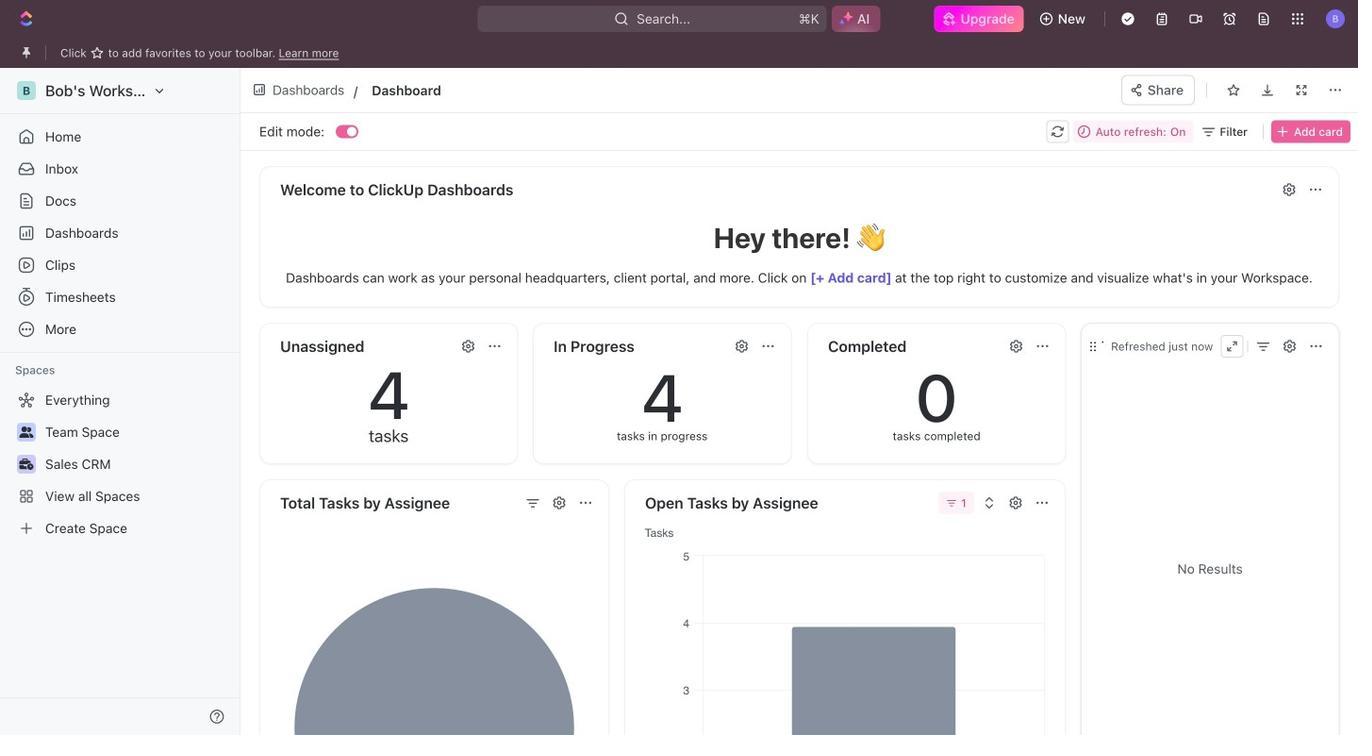 Task type: locate. For each thing, give the bounding box(es) containing it.
None text field
[[372, 79, 670, 102]]

user group image
[[19, 426, 33, 438]]

tree
[[8, 385, 232, 543]]

sidebar navigation
[[0, 68, 244, 735]]



Task type: vqa. For each thing, say whether or not it's contained in the screenshot.
created
no



Task type: describe. For each thing, give the bounding box(es) containing it.
business time image
[[19, 459, 33, 470]]

bob's workspace, , element
[[17, 81, 36, 100]]

tree inside sidebar navigation
[[8, 385, 232, 543]]



